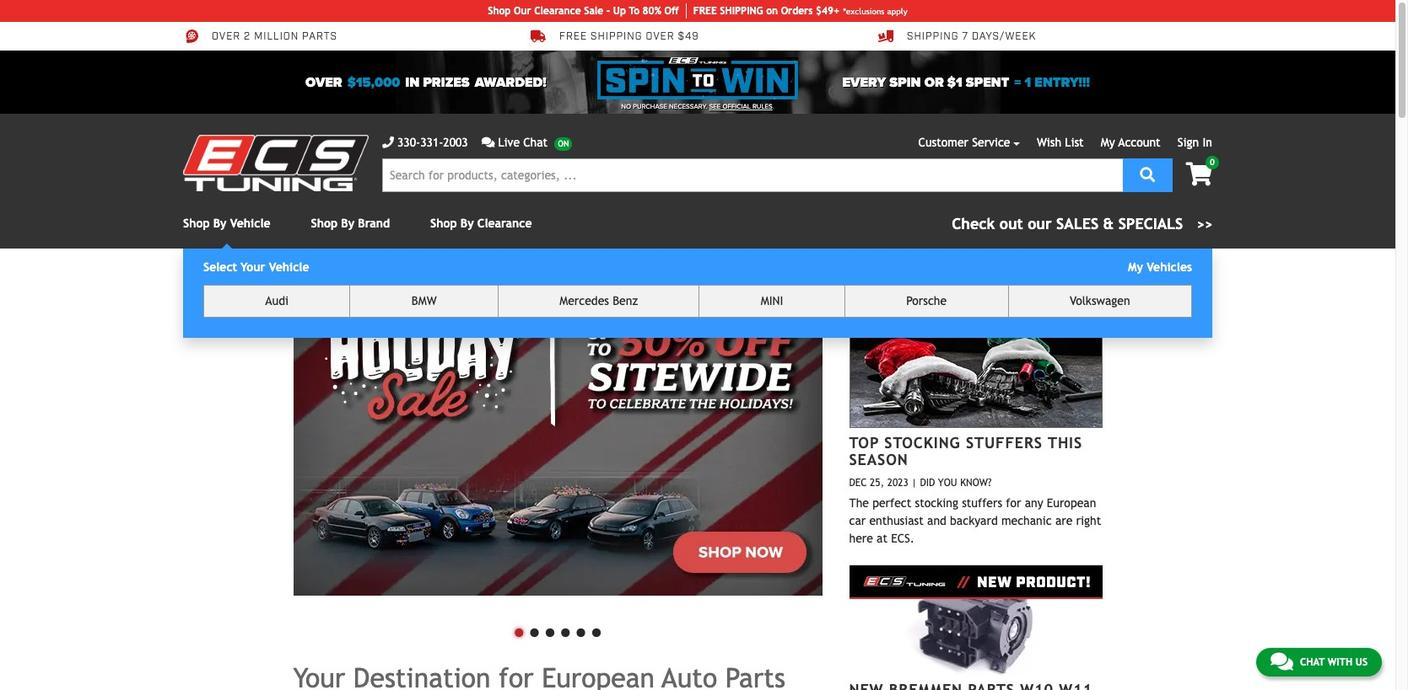 Task type: vqa. For each thing, say whether or not it's contained in the screenshot.
Stuffers at the right bottom of page
yes



Task type: describe. For each thing, give the bounding box(es) containing it.
parts
[[302, 31, 337, 43]]

see
[[709, 103, 721, 111]]

season
[[849, 451, 908, 469]]

any
[[1025, 497, 1043, 511]]

mechanic
[[1001, 515, 1052, 528]]

shopping cart image
[[1186, 163, 1212, 186]]

top stocking stuffers this season
[[849, 434, 1083, 469]]

all
[[1082, 297, 1095, 306]]

$15,000
[[347, 74, 400, 91]]

clearance for by
[[477, 217, 532, 230]]

stocking
[[884, 434, 961, 452]]

2 • from the left
[[527, 614, 542, 649]]

.
[[773, 103, 774, 111]]

the
[[849, 497, 869, 511]]

stuffers
[[962, 497, 1002, 511]]

shop by brand link
[[311, 217, 390, 230]]

vehicles
[[1147, 261, 1192, 274]]

ecs.
[[891, 533, 914, 546]]

my vehicles
[[1128, 261, 1192, 274]]

live
[[498, 136, 520, 149]]

view
[[1056, 297, 1079, 306]]

my for my vehicles
[[1128, 261, 1143, 274]]

ecs tuning image
[[183, 135, 369, 192]]

dec
[[849, 478, 867, 490]]

chat with us
[[1300, 657, 1368, 669]]

right
[[1076, 515, 1101, 528]]

shipping
[[591, 31, 642, 43]]

comments image
[[1270, 652, 1293, 672]]

stocking
[[915, 497, 958, 511]]

days/week
[[972, 31, 1036, 43]]

&
[[1103, 215, 1114, 233]]

over
[[646, 31, 675, 43]]

select
[[203, 261, 237, 274]]

ecs tuning 'spin to win' contest logo image
[[597, 57, 798, 100]]

mercedes
[[560, 294, 609, 308]]

phone image
[[382, 137, 394, 148]]

0 vertical spatial chat
[[523, 136, 548, 149]]

2023
[[887, 478, 909, 490]]

comments image
[[481, 137, 495, 148]]

*exclusions
[[843, 6, 885, 16]]

sign
[[1178, 136, 1199, 149]]

=
[[1014, 74, 1021, 91]]

5 • from the left
[[573, 614, 589, 649]]

shipping 7 days/week
[[907, 31, 1036, 43]]

in
[[1203, 136, 1212, 149]]

every
[[842, 74, 886, 91]]

here
[[849, 533, 873, 546]]

did
[[920, 478, 935, 490]]

my vehicles link
[[1128, 261, 1192, 274]]

shop by clearance link
[[430, 217, 532, 230]]

sales & specials link
[[952, 213, 1212, 235]]

no purchase necessary. see official rules .
[[621, 103, 774, 111]]

entry!!!
[[1035, 74, 1090, 91]]

free
[[693, 5, 717, 17]]

your
[[241, 261, 265, 274]]

mini
[[761, 294, 783, 308]]

sales
[[1056, 215, 1099, 233]]

ecs
[[931, 289, 965, 311]]

my account link
[[1101, 136, 1161, 149]]

customer service
[[918, 136, 1010, 149]]

• • • • • •
[[511, 614, 604, 649]]

top stocking stuffers this season link
[[849, 434, 1083, 469]]

shipping 7 days/week link
[[878, 29, 1036, 44]]

mercedes benz
[[560, 294, 638, 308]]

in
[[405, 74, 419, 91]]

wish
[[1037, 136, 1061, 149]]

shop our clearance sale - up to 80% off
[[488, 5, 679, 17]]

see official rules link
[[709, 102, 773, 112]]

up
[[613, 5, 626, 17]]

sales & specials
[[1056, 215, 1183, 233]]

account
[[1118, 136, 1161, 149]]

purchase
[[633, 103, 667, 111]]

shop for shop by brand
[[311, 217, 338, 230]]

and
[[927, 515, 946, 528]]

4 • from the left
[[558, 614, 573, 649]]

free shipping over $49
[[559, 31, 699, 43]]

vehicle for shop by vehicle
[[230, 217, 270, 230]]

wish list
[[1037, 136, 1084, 149]]

specials
[[1118, 215, 1183, 233]]

shop by brand
[[311, 217, 390, 230]]

7
[[962, 31, 969, 43]]

our
[[514, 5, 531, 17]]

european
[[1047, 497, 1096, 511]]



Task type: locate. For each thing, give the bounding box(es) containing it.
customer
[[918, 136, 969, 149]]

over
[[212, 31, 241, 43], [305, 74, 342, 91]]

clearance up free
[[534, 5, 581, 17]]

bmw
[[412, 294, 437, 308]]

generic - ecs holiday sale image
[[293, 289, 822, 596]]

330-331-2003
[[397, 136, 468, 149]]

perfect
[[872, 497, 911, 511]]

shop for shop by clearance
[[430, 217, 457, 230]]

330-
[[397, 136, 420, 149]]

customer service button
[[918, 134, 1020, 152]]

1 horizontal spatial my
[[1128, 261, 1143, 274]]

vehicle up your
[[230, 217, 270, 230]]

shop for shop our clearance sale - up to 80% off
[[488, 5, 511, 17]]

shop left our
[[488, 5, 511, 17]]

1
[[1025, 74, 1031, 91]]

clearance for our
[[534, 5, 581, 17]]

by for brand
[[341, 217, 354, 230]]

service
[[972, 136, 1010, 149]]

rules
[[753, 103, 773, 111]]

spin
[[889, 74, 921, 91]]

over $15,000 in prizes
[[305, 74, 470, 91]]

orders
[[781, 5, 813, 17]]

with
[[1328, 657, 1353, 669]]

3 • from the left
[[542, 614, 558, 649]]

3 by from the left
[[461, 217, 474, 230]]

new bremmen parts w10 w11 engine ignition switch image
[[849, 566, 1102, 676]]

dec 25, 2023 | did you know? the perfect stocking stuffers for any european car enthusiast and backyard mechanic are right here at ecs.
[[849, 478, 1101, 546]]

every spin or $1 spent = 1 entry!!!
[[842, 74, 1090, 91]]

audi
[[265, 294, 289, 308]]

chat with us link
[[1256, 649, 1382, 677]]

over for over $15,000 in prizes
[[305, 74, 342, 91]]

chat
[[523, 136, 548, 149], [1300, 657, 1325, 669]]

my account
[[1101, 136, 1161, 149]]

over 2 million parts link
[[183, 29, 337, 44]]

by up select
[[213, 217, 227, 230]]

car
[[849, 515, 866, 528]]

official
[[723, 103, 751, 111]]

brand
[[358, 217, 390, 230]]

free ship ping on orders $49+ *exclusions apply
[[693, 5, 908, 17]]

backyard
[[950, 515, 998, 528]]

1 vertical spatial clearance
[[477, 217, 532, 230]]

necessary.
[[669, 103, 707, 111]]

0 horizontal spatial over
[[212, 31, 241, 43]]

my for my account
[[1101, 136, 1115, 149]]

0 vertical spatial my
[[1101, 136, 1115, 149]]

2
[[244, 31, 251, 43]]

wish list link
[[1037, 136, 1084, 149]]

over left 2
[[212, 31, 241, 43]]

1 horizontal spatial over
[[305, 74, 342, 91]]

spent
[[966, 74, 1009, 91]]

2 by from the left
[[341, 217, 354, 230]]

0 horizontal spatial my
[[1101, 136, 1115, 149]]

1 by from the left
[[213, 217, 227, 230]]

sale
[[584, 5, 603, 17]]

2003
[[443, 136, 468, 149]]

clearance down live
[[477, 217, 532, 230]]

Search text field
[[382, 159, 1123, 192]]

1 horizontal spatial chat
[[1300, 657, 1325, 669]]

0 vertical spatial clearance
[[534, 5, 581, 17]]

at
[[877, 533, 888, 546]]

330-331-2003 link
[[382, 134, 468, 152]]

news
[[971, 289, 1021, 311]]

by left 'brand'
[[341, 217, 354, 230]]

-
[[606, 5, 610, 17]]

by for vehicle
[[213, 217, 227, 230]]

on
[[766, 5, 778, 17]]

for
[[1006, 497, 1021, 511]]

sign in
[[1178, 136, 1212, 149]]

my left vehicles
[[1128, 261, 1143, 274]]

331-
[[420, 136, 443, 149]]

by down 2003
[[461, 217, 474, 230]]

0 horizontal spatial clearance
[[477, 217, 532, 230]]

over for over 2 million parts
[[212, 31, 241, 43]]

0 vertical spatial vehicle
[[230, 217, 270, 230]]

benz
[[613, 294, 638, 308]]

know?
[[960, 478, 992, 490]]

2 horizontal spatial by
[[461, 217, 474, 230]]

list
[[1065, 136, 1084, 149]]

chat left with
[[1300, 657, 1325, 669]]

vehicle up audi
[[269, 261, 309, 274]]

over inside over 2 million parts link
[[212, 31, 241, 43]]

or
[[924, 74, 944, 91]]

my left the account
[[1101, 136, 1115, 149]]

no
[[621, 103, 631, 111]]

vehicle for select your vehicle
[[269, 261, 309, 274]]

0
[[1210, 158, 1215, 167]]

over 2 million parts
[[212, 31, 337, 43]]

chat right live
[[523, 136, 548, 149]]

*exclusions apply link
[[843, 5, 908, 17]]

1 vertical spatial vehicle
[[269, 261, 309, 274]]

$49
[[678, 31, 699, 43]]

25,
[[870, 478, 884, 490]]

6 • from the left
[[589, 614, 604, 649]]

porsche
[[906, 294, 947, 308]]

$1
[[947, 74, 962, 91]]

enthusiast
[[869, 515, 924, 528]]

live chat
[[498, 136, 548, 149]]

0 vertical spatial over
[[212, 31, 241, 43]]

shipping
[[907, 31, 959, 43]]

1 horizontal spatial by
[[341, 217, 354, 230]]

over down parts at the top of the page
[[305, 74, 342, 91]]

free shipping over $49 link
[[531, 29, 699, 44]]

0 horizontal spatial by
[[213, 217, 227, 230]]

1 vertical spatial chat
[[1300, 657, 1325, 669]]

search image
[[1140, 167, 1155, 182]]

clearance
[[534, 5, 581, 17], [477, 217, 532, 230]]

0 link
[[1172, 156, 1219, 188]]

apply
[[887, 6, 908, 16]]

this
[[1048, 434, 1083, 452]]

view all
[[1056, 297, 1095, 306]]

top
[[849, 434, 879, 452]]

1 vertical spatial over
[[305, 74, 342, 91]]

•
[[511, 614, 527, 649], [527, 614, 542, 649], [542, 614, 558, 649], [558, 614, 573, 649], [573, 614, 589, 649], [589, 614, 604, 649]]

to
[[629, 5, 639, 17]]

0 horizontal spatial chat
[[523, 136, 548, 149]]

1 vertical spatial my
[[1128, 261, 1143, 274]]

shop our clearance sale - up to 80% off link
[[488, 3, 687, 19]]

volkswagen
[[1070, 294, 1130, 308]]

shop for shop by vehicle
[[183, 217, 210, 230]]

stuffers
[[966, 434, 1043, 452]]

1 horizontal spatial clearance
[[534, 5, 581, 17]]

by for clearance
[[461, 217, 474, 230]]

shop left 'brand'
[[311, 217, 338, 230]]

by
[[213, 217, 227, 230], [341, 217, 354, 230], [461, 217, 474, 230]]

top stocking stuffers this season image
[[849, 319, 1102, 428]]

million
[[254, 31, 299, 43]]

1 • from the left
[[511, 614, 527, 649]]

prizes
[[423, 74, 470, 91]]

are
[[1055, 515, 1073, 528]]

shop up select
[[183, 217, 210, 230]]

shop right 'brand'
[[430, 217, 457, 230]]



